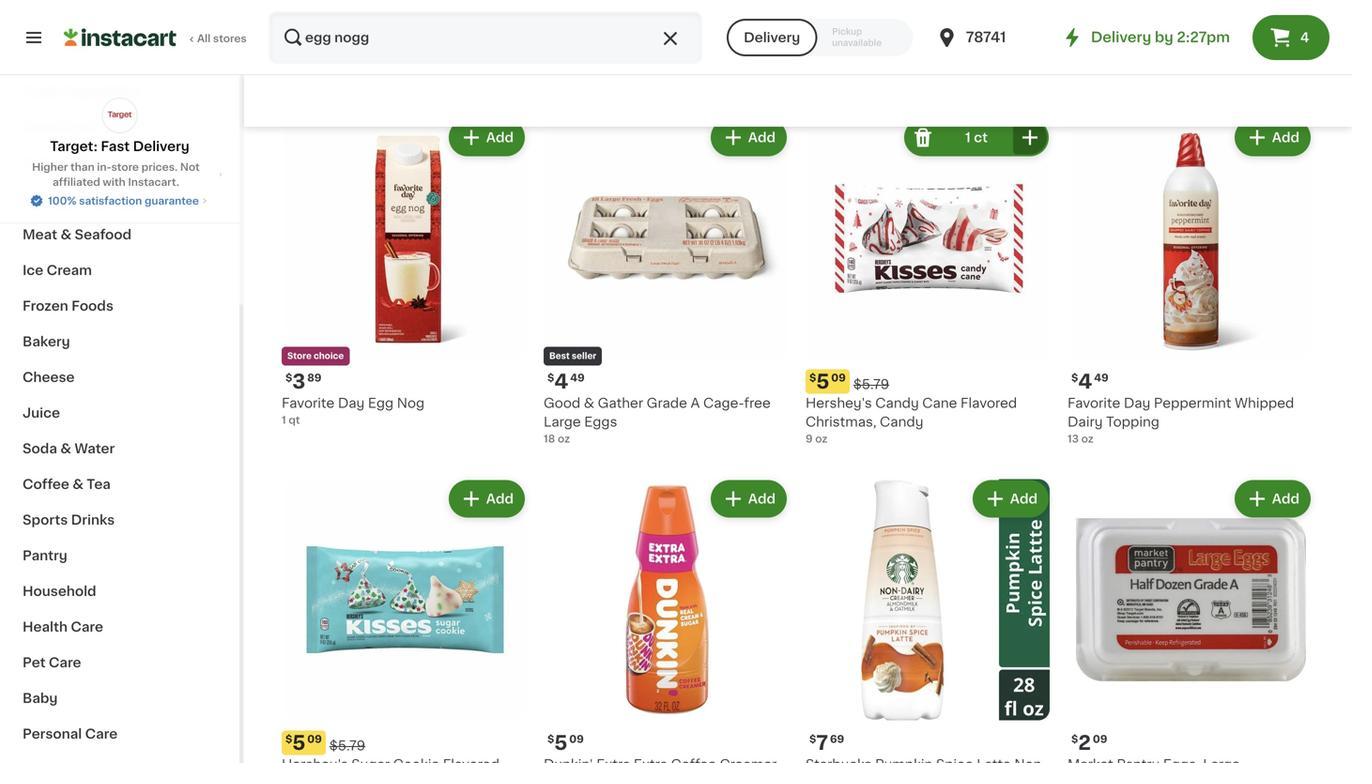 Task type: describe. For each thing, give the bounding box(es) containing it.
$ 5 09 for leftmost $5.09 original price: $5.79 element
[[285, 733, 322, 753]]

pet care
[[23, 656, 81, 669]]

pantry
[[23, 549, 67, 562]]

topping
[[1106, 415, 1159, 429]]

results
[[376, 38, 448, 57]]

remove hershey's candy cane flavored christmas, candy image
[[912, 126, 934, 149]]

0 horizontal spatial $5.09 original price: $5.79 element
[[282, 731, 529, 755]]

9
[[806, 434, 813, 444]]

bakery link
[[11, 324, 228, 360]]

flavored
[[960, 397, 1017, 410]]

$ inside $ 2 09
[[1071, 734, 1078, 745]]

product group containing 7
[[806, 476, 1052, 763]]

qt
[[289, 415, 300, 425]]

delivery for delivery
[[744, 31, 800, 44]]

ct
[[974, 131, 988, 144]]

coffee & tea link
[[11, 467, 228, 502]]

guarantee
[[145, 196, 199, 206]]

not
[[180, 162, 200, 172]]

dairy & eggs
[[23, 157, 110, 170]]

cane
[[922, 397, 957, 410]]

frozen
[[23, 300, 68, 313]]

higher than in-store prices. not affiliated with instacart.
[[32, 162, 200, 187]]

$ inside $ 3 89
[[285, 373, 292, 383]]

"egg for nog"
[[487, 38, 536, 57]]

prices.
[[141, 162, 178, 172]]

product group containing 2
[[1068, 476, 1314, 763]]

search
[[282, 69, 328, 82]]

delivery by 2:27pm
[[1091, 31, 1230, 44]]

baby link
[[11, 681, 228, 716]]

nog"
[[541, 38, 591, 57]]

$5.79 for leftmost $5.09 original price: $5.79 element
[[329, 739, 365, 753]]

peppermint
[[1154, 397, 1231, 410]]

drinks
[[71, 514, 115, 527]]

0 horizontal spatial eggs
[[76, 157, 110, 170]]

pet care link
[[11, 645, 228, 681]]

choice
[[314, 352, 344, 361]]

service type group
[[727, 19, 913, 56]]

meat & seafood link
[[11, 217, 228, 253]]

nog
[[397, 397, 424, 410]]

day for 3
[[338, 397, 365, 410]]

fresh for fresh vegetables
[[23, 85, 60, 99]]

instacart logo image
[[64, 26, 177, 49]]

& for meat
[[61, 228, 71, 241]]

4 inside button
[[1300, 31, 1309, 44]]

fresh vegetables link
[[11, 74, 228, 110]]

2 vertical spatial candy
[[880, 415, 923, 429]]

pantry link
[[11, 538, 228, 574]]

89
[[307, 373, 321, 383]]

& for snacks
[[75, 192, 86, 206]]

0 horizontal spatial dairy
[[23, 157, 59, 170]]

showing
[[282, 38, 372, 57]]

13
[[1068, 434, 1079, 444]]

instacart.
[[128, 177, 179, 187]]

by
[[1155, 31, 1173, 44]]

ice cream
[[23, 264, 92, 277]]

seller
[[572, 352, 596, 361]]

hershey's
[[806, 397, 872, 410]]

foods
[[72, 300, 113, 313]]

bakery
[[23, 335, 70, 348]]

favorite day peppermint whipped dairy topping 13 oz
[[1068, 397, 1294, 444]]

household link
[[11, 574, 228, 609]]

cage-
[[703, 397, 744, 410]]

all
[[197, 33, 211, 44]]

delivery by 2:27pm link
[[1061, 26, 1230, 49]]

49 for favorite
[[1094, 373, 1108, 383]]

$ 3 89
[[285, 372, 321, 392]]

all stores link
[[64, 11, 248, 64]]

7
[[816, 733, 828, 753]]

ice
[[23, 264, 43, 277]]

0 vertical spatial 1
[[965, 131, 971, 144]]

egg
[[368, 397, 394, 410]]

& for soda
[[60, 442, 71, 455]]

meat & seafood
[[23, 228, 131, 241]]

sports
[[23, 514, 68, 527]]

$ 5 09 for the right $5.09 original price: $5.79 element
[[809, 372, 846, 392]]

& for dairy
[[62, 157, 73, 170]]

1 horizontal spatial $ 5 09
[[547, 733, 584, 753]]

search instead for "egg nogg"
[[282, 69, 479, 82]]

fruit
[[63, 121, 95, 134]]

cream
[[47, 264, 92, 277]]

09 inside $ 2 09
[[1093, 734, 1107, 745]]

good & gather grade a cage-free large eggs 18 oz
[[544, 397, 771, 444]]

69
[[830, 734, 844, 745]]

than
[[70, 162, 94, 172]]

showing results for "egg nog"
[[282, 38, 591, 57]]

tea
[[87, 478, 111, 491]]

christmas,
[[806, 415, 876, 429]]

store
[[287, 352, 312, 361]]

baby
[[23, 692, 58, 705]]

$5.79 for the right $5.09 original price: $5.79 element
[[853, 378, 889, 391]]

delivery button
[[727, 19, 817, 56]]

health care
[[23, 621, 103, 634]]

fresh for fresh fruit
[[23, 121, 60, 134]]

personal care link
[[11, 716, 228, 752]]

best seller
[[549, 352, 596, 361]]

care for pet care
[[49, 656, 81, 669]]

juice
[[23, 407, 60, 420]]

fresh fruit
[[23, 121, 95, 134]]

hershey's candy cane flavored christmas, candy 9 oz
[[806, 397, 1017, 444]]

care for health care
[[71, 621, 103, 634]]

stores
[[213, 33, 247, 44]]

snacks
[[23, 192, 72, 206]]



Task type: vqa. For each thing, say whether or not it's contained in the screenshot.
Adapter
no



Task type: locate. For each thing, give the bounding box(es) containing it.
for for instead
[[383, 69, 402, 82]]

oz right the 9 at the bottom right
[[815, 434, 827, 444]]

2 fresh from the top
[[23, 121, 60, 134]]

sports drinks link
[[11, 502, 228, 538]]

care right the pet
[[49, 656, 81, 669]]

fresh inside fresh vegetables link
[[23, 85, 60, 99]]

day up topping
[[1124, 397, 1150, 410]]

$ 4 49 up good
[[547, 372, 585, 392]]

1 horizontal spatial dairy
[[1068, 415, 1103, 429]]

& for coffee
[[72, 478, 83, 491]]

2 favorite from the left
[[1068, 397, 1120, 410]]

78741 button
[[936, 11, 1048, 64]]

care inside pet care link
[[49, 656, 81, 669]]

in-
[[97, 162, 111, 172]]

pet
[[23, 656, 46, 669]]

& right good
[[584, 397, 594, 410]]

$ 4 49 up topping
[[1071, 372, 1108, 392]]

0 vertical spatial dairy
[[23, 157, 59, 170]]

candy down cane
[[880, 415, 923, 429]]

all stores
[[197, 33, 247, 44]]

2 $ 4 49 from the left
[[1071, 372, 1108, 392]]

1 49 from the left
[[570, 373, 585, 383]]

store choice
[[287, 352, 344, 361]]

cheese link
[[11, 360, 228, 395]]

"egg left nog"
[[487, 38, 536, 57]]

$ 4 49 for good
[[547, 372, 585, 392]]

49 for good
[[570, 373, 585, 383]]

1 vertical spatial $5.09 original price: $5.79 element
[[282, 731, 529, 755]]

1
[[965, 131, 971, 144], [282, 415, 286, 425]]

& down affiliated
[[75, 192, 86, 206]]

oz for christmas,
[[815, 434, 827, 444]]

49 down the 'best seller'
[[570, 373, 585, 383]]

favorite for 3
[[282, 397, 334, 410]]

2 day from the left
[[1124, 397, 1150, 410]]

1 horizontal spatial 1
[[965, 131, 971, 144]]

oz right 18
[[558, 434, 570, 444]]

4
[[1300, 31, 1309, 44], [554, 372, 568, 392], [1078, 372, 1092, 392]]

fresh fruit link
[[11, 110, 228, 146]]

Search field
[[270, 13, 701, 62]]

"egg down results
[[405, 69, 436, 82]]

search instead for "egg nogg" button
[[282, 66, 479, 85]]

1 horizontal spatial oz
[[815, 434, 827, 444]]

candy left cane
[[875, 397, 919, 410]]

0 horizontal spatial 1
[[282, 415, 286, 425]]

49 up topping
[[1094, 373, 1108, 383]]

0 horizontal spatial delivery
[[133, 140, 189, 153]]

& down target:
[[62, 157, 73, 170]]

4 for favorite day peppermint whipped dairy topping
[[1078, 372, 1092, 392]]

care inside personal care link
[[85, 728, 118, 741]]

a
[[691, 397, 700, 410]]

eggs up affiliated
[[76, 157, 110, 170]]

favorite for 4
[[1068, 397, 1120, 410]]

oz right 13
[[1081, 434, 1094, 444]]

1 vertical spatial "egg
[[405, 69, 436, 82]]

fresh up target:
[[23, 121, 60, 134]]

5
[[816, 372, 829, 392], [292, 733, 305, 753], [554, 733, 567, 753]]

dairy inside favorite day peppermint whipped dairy topping 13 oz
[[1068, 415, 1103, 429]]

1 $ 4 49 from the left
[[547, 372, 585, 392]]

snacks & candy
[[23, 192, 134, 206]]

100% satisfaction guarantee
[[48, 196, 199, 206]]

1 horizontal spatial 4
[[1078, 372, 1092, 392]]

fresh up fresh fruit
[[23, 85, 60, 99]]

0 horizontal spatial for
[[383, 69, 402, 82]]

fast
[[101, 140, 130, 153]]

care for personal care
[[85, 728, 118, 741]]

care inside the health care link
[[71, 621, 103, 634]]

favorite up 13
[[1068, 397, 1120, 410]]

fresh
[[23, 85, 60, 99], [23, 121, 60, 134]]

2 horizontal spatial 4
[[1300, 31, 1309, 44]]

2 oz from the left
[[815, 434, 827, 444]]

day inside the "favorite day egg nog 1 qt"
[[338, 397, 365, 410]]

higher
[[32, 162, 68, 172]]

health care link
[[11, 609, 228, 645]]

target: fast delivery
[[50, 140, 189, 153]]

$ inside $ 7 69
[[809, 734, 816, 745]]

oz inside 'hershey's candy cane flavored christmas, candy 9 oz'
[[815, 434, 827, 444]]

0 vertical spatial for
[[453, 38, 482, 57]]

product group containing 3
[[282, 115, 529, 428]]

0 horizontal spatial "egg
[[405, 69, 436, 82]]

delivery
[[1091, 31, 1151, 44], [744, 31, 800, 44], [133, 140, 189, 153]]

target:
[[50, 140, 98, 153]]

satisfaction
[[79, 196, 142, 206]]

None search field
[[269, 11, 702, 64]]

sports drinks
[[23, 514, 115, 527]]

2 horizontal spatial 5
[[816, 372, 829, 392]]

1 horizontal spatial eggs
[[584, 415, 617, 429]]

2 vertical spatial care
[[85, 728, 118, 741]]

for inside button
[[383, 69, 402, 82]]

1 horizontal spatial 5
[[554, 733, 567, 753]]

affiliated
[[53, 177, 100, 187]]

0 vertical spatial $5.79
[[853, 378, 889, 391]]

frozen foods link
[[11, 288, 228, 324]]

$ 7 69
[[809, 733, 844, 753]]

coffee & tea
[[23, 478, 111, 491]]

$ 4 49 for favorite
[[1071, 372, 1108, 392]]

0 horizontal spatial oz
[[558, 434, 570, 444]]

4 for good & gather grade a cage-free large eggs
[[554, 372, 568, 392]]

0 vertical spatial eggs
[[76, 157, 110, 170]]

nogg"
[[439, 69, 479, 82]]

$5.79
[[853, 378, 889, 391], [329, 739, 365, 753]]

0 horizontal spatial 5
[[292, 733, 305, 753]]

large
[[544, 415, 581, 429]]

&
[[62, 157, 73, 170], [75, 192, 86, 206], [61, 228, 71, 241], [584, 397, 594, 410], [60, 442, 71, 455], [72, 478, 83, 491]]

increment quantity of hershey's candy cane flavored christmas, candy image
[[1019, 126, 1041, 149]]

day inside favorite day peppermint whipped dairy topping 13 oz
[[1124, 397, 1150, 410]]

favorite inside the "favorite day egg nog 1 qt"
[[282, 397, 334, 410]]

100% satisfaction guarantee button
[[29, 190, 210, 208]]

1 vertical spatial for
[[383, 69, 402, 82]]

oz inside 'good & gather grade a cage-free large eggs 18 oz'
[[558, 434, 570, 444]]

good
[[544, 397, 580, 410]]

2 horizontal spatial $ 5 09
[[809, 372, 846, 392]]

care
[[71, 621, 103, 634], [49, 656, 81, 669], [85, 728, 118, 741]]

candy down with
[[89, 192, 134, 206]]

snacks & candy link
[[11, 181, 228, 217]]

coffee
[[23, 478, 69, 491]]

0 vertical spatial care
[[71, 621, 103, 634]]

1 vertical spatial care
[[49, 656, 81, 669]]

care down the baby link
[[85, 728, 118, 741]]

0 vertical spatial $5.09 original price: $5.79 element
[[806, 369, 1052, 394]]

1 vertical spatial eggs
[[584, 415, 617, 429]]

with
[[103, 177, 126, 187]]

for up nogg"
[[453, 38, 482, 57]]

$5.09 original price: $5.79 element
[[806, 369, 1052, 394], [282, 731, 529, 755]]

1 favorite from the left
[[282, 397, 334, 410]]

2 49 from the left
[[1094, 373, 1108, 383]]

& left tea
[[72, 478, 83, 491]]

day left egg
[[338, 397, 365, 410]]

add
[[486, 131, 514, 144], [748, 131, 776, 144], [1272, 131, 1299, 144], [486, 492, 514, 506], [748, 492, 776, 506], [1010, 492, 1037, 506], [1272, 492, 1299, 506]]

1 horizontal spatial day
[[1124, 397, 1150, 410]]

delivery inside button
[[744, 31, 800, 44]]

2:27pm
[[1177, 31, 1230, 44]]

for
[[453, 38, 482, 57], [383, 69, 402, 82]]

free
[[744, 397, 771, 410]]

0 vertical spatial fresh
[[23, 85, 60, 99]]

personal care
[[23, 728, 118, 741]]

78741
[[966, 31, 1006, 44]]

1 horizontal spatial for
[[453, 38, 482, 57]]

0 horizontal spatial $ 4 49
[[547, 372, 585, 392]]

vegetables
[[63, 85, 140, 99]]

oz inside favorite day peppermint whipped dairy topping 13 oz
[[1081, 434, 1094, 444]]

0 vertical spatial "egg
[[487, 38, 536, 57]]

water
[[75, 442, 115, 455]]

juice link
[[11, 395, 228, 431]]

2 horizontal spatial delivery
[[1091, 31, 1151, 44]]

"egg inside button
[[405, 69, 436, 82]]

grade
[[647, 397, 687, 410]]

0 vertical spatial candy
[[89, 192, 134, 206]]

1 fresh from the top
[[23, 85, 60, 99]]

1 left qt
[[282, 415, 286, 425]]

& right meat
[[61, 228, 71, 241]]

3
[[292, 372, 305, 392]]

& inside 'link'
[[61, 228, 71, 241]]

delivery for delivery by 2:27pm
[[1091, 31, 1151, 44]]

ice cream link
[[11, 253, 228, 288]]

1 ct
[[965, 131, 988, 144]]

product group
[[282, 115, 529, 428], [544, 115, 791, 446], [806, 115, 1052, 446], [1068, 115, 1314, 446], [282, 476, 529, 763], [544, 476, 791, 763], [806, 476, 1052, 763], [1068, 476, 1314, 763]]

dairy up 'snacks'
[[23, 157, 59, 170]]

4 button
[[1252, 15, 1329, 60]]

0 horizontal spatial 4
[[554, 372, 568, 392]]

0 horizontal spatial 49
[[570, 373, 585, 383]]

personal
[[23, 728, 82, 741]]

1 horizontal spatial $5.09 original price: $5.79 element
[[806, 369, 1052, 394]]

0 horizontal spatial $5.79
[[329, 739, 365, 753]]

candy inside snacks & candy link
[[89, 192, 134, 206]]

0 horizontal spatial favorite
[[282, 397, 334, 410]]

dairy
[[23, 157, 59, 170], [1068, 415, 1103, 429]]

add button
[[450, 121, 523, 154], [712, 121, 785, 154], [1236, 121, 1309, 154], [450, 482, 523, 516], [712, 482, 785, 516], [974, 482, 1047, 516], [1236, 482, 1309, 516]]

1 inside the "favorite day egg nog 1 qt"
[[282, 415, 286, 425]]

1 vertical spatial candy
[[875, 397, 919, 410]]

target: fast delivery logo image
[[102, 98, 138, 133]]

1 horizontal spatial $ 4 49
[[1071, 372, 1108, 392]]

favorite inside favorite day peppermint whipped dairy topping 13 oz
[[1068, 397, 1120, 410]]

& inside 'good & gather grade a cage-free large eggs 18 oz'
[[584, 397, 594, 410]]

1 horizontal spatial $5.79
[[853, 378, 889, 391]]

for for results
[[453, 38, 482, 57]]

soda
[[23, 442, 57, 455]]

day for 4
[[1124, 397, 1150, 410]]

1 day from the left
[[338, 397, 365, 410]]

soda & water
[[23, 442, 115, 455]]

eggs
[[76, 157, 110, 170], [584, 415, 617, 429]]

health
[[23, 621, 68, 634]]

favorite
[[282, 397, 334, 410], [1068, 397, 1120, 410]]

1 horizontal spatial delivery
[[744, 31, 800, 44]]

$
[[285, 373, 292, 383], [547, 373, 554, 383], [809, 373, 816, 383], [1071, 373, 1078, 383], [285, 734, 292, 745], [547, 734, 554, 745], [809, 734, 816, 745], [1071, 734, 1078, 745]]

eggs inside 'good & gather grade a cage-free large eggs 18 oz'
[[584, 415, 617, 429]]

1 horizontal spatial "egg
[[487, 38, 536, 57]]

49
[[570, 373, 585, 383], [1094, 373, 1108, 383]]

dairy up 13
[[1068, 415, 1103, 429]]

gather
[[598, 397, 643, 410]]

0 horizontal spatial $ 5 09
[[285, 733, 322, 753]]

1 vertical spatial dairy
[[1068, 415, 1103, 429]]

fresh inside fresh fruit link
[[23, 121, 60, 134]]

eggs down gather
[[584, 415, 617, 429]]

target: fast delivery link
[[50, 98, 189, 156]]

0 horizontal spatial day
[[338, 397, 365, 410]]

1 vertical spatial fresh
[[23, 121, 60, 134]]

for down results
[[383, 69, 402, 82]]

1 left ct in the right top of the page
[[965, 131, 971, 144]]

1 oz from the left
[[558, 434, 570, 444]]

cheese
[[23, 371, 75, 384]]

1 horizontal spatial 49
[[1094, 373, 1108, 383]]

& for good
[[584, 397, 594, 410]]

1 vertical spatial 1
[[282, 415, 286, 425]]

favorite day egg nog 1 qt
[[282, 397, 424, 425]]

3 oz from the left
[[1081, 434, 1094, 444]]

care right health
[[71, 621, 103, 634]]

"egg for nogg"
[[405, 69, 436, 82]]

oz for dairy
[[1081, 434, 1094, 444]]

2 horizontal spatial oz
[[1081, 434, 1094, 444]]

1 horizontal spatial favorite
[[1068, 397, 1120, 410]]

1 vertical spatial $5.79
[[329, 739, 365, 753]]

favorite up qt
[[282, 397, 334, 410]]

& right soda
[[60, 442, 71, 455]]



